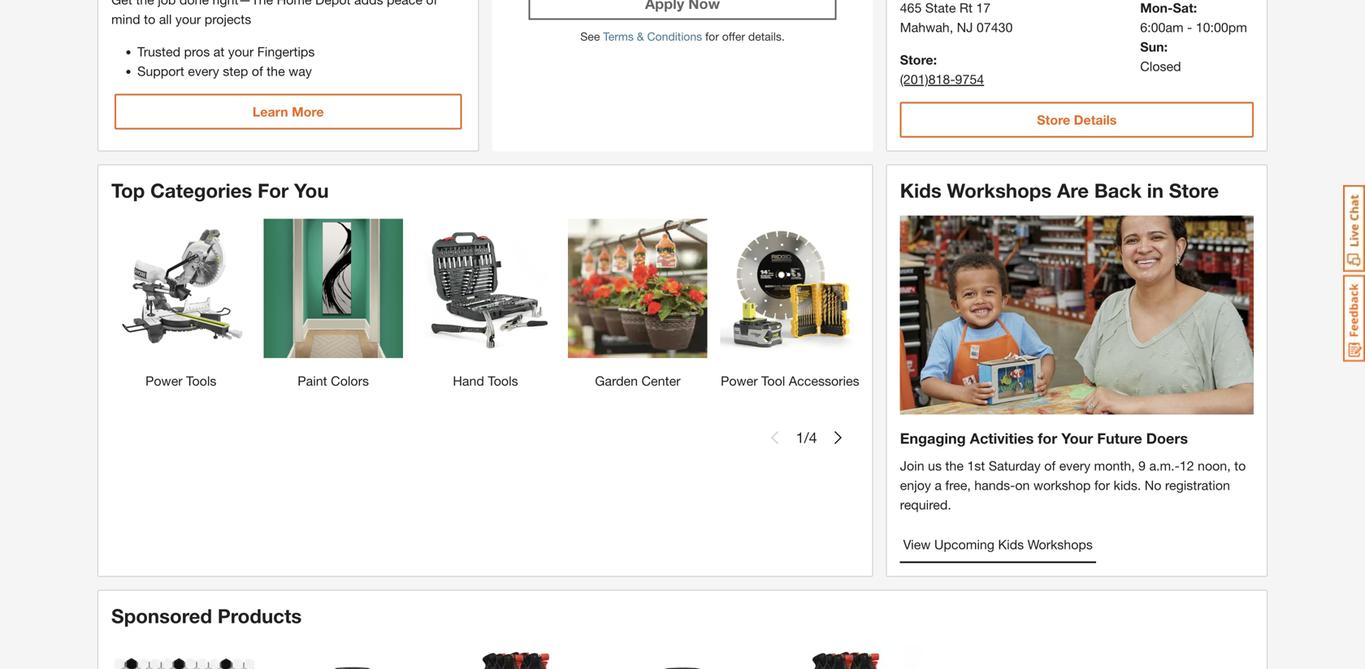 Task type: vqa. For each thing, say whether or not it's contained in the screenshot.
NOTICE OF FINANCIAL INCENTIVE link
no



Task type: describe. For each thing, give the bounding box(es) containing it.
saturday
[[989, 458, 1041, 474]]

garden center image
[[568, 219, 708, 358]]

power for power tool accessories
[[721, 373, 758, 389]]

the inside get the job done right—the home depot adds peace of mind     to all your projects
[[136, 0, 154, 7]]

step
[[223, 63, 248, 79]]

trusted pros at your fingertips support every step of the way
[[137, 44, 315, 79]]

0 horizontal spatial kids
[[901, 179, 942, 202]]

a
[[935, 478, 942, 493]]

store details link
[[901, 102, 1255, 138]]

07430
[[977, 19, 1013, 35]]

store : (201)818-9754
[[901, 52, 985, 87]]

hand tools image
[[416, 219, 555, 358]]

1 / 4
[[797, 429, 818, 447]]

closed
[[1141, 59, 1182, 74]]

learn more
[[253, 104, 324, 120]]

feedback link image
[[1344, 275, 1366, 363]]

this is the first slide image
[[769, 432, 782, 445]]

power tool accessories
[[721, 373, 860, 389]]

6:00am
[[1141, 19, 1184, 35]]

madison 1 in. hex matte cool white with black dot 10-1/4 in. x 11-7/8 in. porcelain mosaic tile (619.2 sq. ft./pallet) image
[[111, 645, 264, 670]]

see terms & conditions for offer details.
[[581, 30, 785, 43]]

tool
[[762, 373, 786, 389]]

see
[[581, 30, 600, 43]]

6:00am - 10:00pm
[[1141, 19, 1248, 35]]

fingertips
[[257, 44, 315, 59]]

sponsored
[[111, 605, 212, 628]]

right—the
[[213, 0, 273, 7]]

9
[[1139, 458, 1146, 474]]

trusted
[[137, 44, 181, 59]]

of inside trusted pros at your fingertips support every step of the way
[[252, 63, 263, 79]]

depot
[[315, 0, 351, 7]]

1 vertical spatial workshops
[[1028, 537, 1093, 553]]

center
[[642, 373, 681, 389]]

tools for hand tools
[[488, 373, 518, 389]]

hand tools link
[[416, 219, 555, 391]]

engaging
[[901, 430, 966, 447]]

for
[[258, 179, 289, 202]]

to inside get the job done right—the home depot adds peace of mind     to all your projects
[[144, 11, 156, 27]]

top categories for you
[[111, 179, 329, 202]]

power 900, 3/4 hp garbage disposal, power series ez connect continuous feed food waste disposer image
[[607, 645, 759, 670]]

learn
[[253, 104, 288, 120]]

nj
[[957, 19, 974, 35]]

enjoy
[[901, 478, 932, 493]]

home
[[277, 0, 312, 7]]

you
[[294, 179, 329, 202]]

kids workshops image
[[901, 216, 1255, 415]]

conditions
[[648, 30, 703, 43]]

hand
[[453, 373, 484, 389]]

live chat image
[[1344, 185, 1366, 272]]

learn more link
[[115, 94, 462, 130]]

at
[[214, 44, 225, 59]]

2 vertical spatial store
[[1170, 179, 1220, 202]]

evolution 1300, 3/4 hp garbage disposal, advanced series ez connect continuous feed food waste disposer image
[[277, 645, 429, 670]]

4
[[810, 429, 818, 447]]

details
[[1075, 112, 1117, 128]]

every for step
[[188, 63, 219, 79]]

power tools link
[[111, 219, 251, 391]]

month,
[[1095, 458, 1136, 474]]

get
[[111, 0, 132, 7]]

kids workshops are back in store
[[901, 179, 1220, 202]]

sun:
[[1141, 39, 1168, 54]]

of inside join us the 1st saturday of every month, 9 a.m.-12 noon, to enjoy a free, hands-on workshop for kids. no registration required.
[[1045, 458, 1056, 474]]

more
[[292, 104, 324, 120]]

of inside get the job done right—the home depot adds peace of mind     to all your projects
[[426, 0, 438, 7]]

garden center
[[595, 373, 681, 389]]

get the job done right—the home depot adds peace of mind     to all your projects
[[111, 0, 438, 27]]

the inside trusted pros at your fingertips support every step of the way
[[267, 63, 285, 79]]

colors
[[331, 373, 369, 389]]

every for month,
[[1060, 458, 1091, 474]]

are
[[1058, 179, 1090, 202]]

support
[[137, 63, 184, 79]]

power tools
[[146, 373, 217, 389]]

10:00pm
[[1197, 19, 1248, 35]]

noon,
[[1199, 458, 1232, 474]]

spray texture 25 oz. knockdown water based 2-in-1 wall and ceiling white texture spray with aim tech nozzle (6-pack) image
[[772, 645, 924, 670]]

your
[[1062, 430, 1094, 447]]



Task type: locate. For each thing, give the bounding box(es) containing it.
store right "in"
[[1170, 179, 1220, 202]]

for down month, at the bottom right of page
[[1095, 478, 1111, 493]]

1 horizontal spatial for
[[1039, 430, 1058, 447]]

the left job
[[136, 0, 154, 7]]

tools
[[186, 373, 217, 389], [488, 373, 518, 389]]

the inside join us the 1st saturday of every month, 9 a.m.-12 noon, to enjoy a free, hands-on workshop for kids. no registration required.
[[946, 458, 964, 474]]

sponsored products
[[111, 605, 302, 628]]

2 horizontal spatial store
[[1170, 179, 1220, 202]]

store for store : (201)818-9754
[[901, 52, 934, 67]]

mahwah
[[901, 19, 950, 35]]

of right peace
[[426, 0, 438, 7]]

adds
[[355, 0, 383, 7]]

1st
[[968, 458, 986, 474]]

0 vertical spatial your
[[175, 11, 201, 27]]

0 vertical spatial to
[[144, 11, 156, 27]]

tools for power tools
[[186, 373, 217, 389]]

power tools image
[[111, 219, 251, 358]]

on
[[1016, 478, 1030, 493]]

for left offer
[[706, 30, 719, 43]]

2 vertical spatial for
[[1095, 478, 1111, 493]]

upcoming
[[935, 537, 995, 553]]

every down pros
[[188, 63, 219, 79]]

1 power from the left
[[146, 373, 183, 389]]

12
[[1180, 458, 1195, 474]]

categories
[[150, 179, 252, 202]]

done
[[180, 0, 209, 7]]

every
[[188, 63, 219, 79], [1060, 458, 1091, 474]]

a.m.-
[[1150, 458, 1180, 474]]

1 vertical spatial kids
[[999, 537, 1025, 553]]

peace
[[387, 0, 423, 7]]

2 tools from the left
[[488, 373, 518, 389]]

in
[[1148, 179, 1164, 202]]

registration
[[1166, 478, 1231, 493]]

engaging activities for your future doers
[[901, 430, 1189, 447]]

all
[[159, 11, 172, 27]]

your inside trusted pros at your fingertips support every step of the way
[[228, 44, 254, 59]]

doers
[[1147, 430, 1189, 447]]

garden center link
[[568, 219, 708, 391]]

0 horizontal spatial to
[[144, 11, 156, 27]]

:
[[934, 52, 937, 67]]

0 horizontal spatial for
[[706, 30, 719, 43]]

offer
[[723, 30, 746, 43]]

1 horizontal spatial power
[[721, 373, 758, 389]]

of up workshop
[[1045, 458, 1056, 474]]

1 vertical spatial of
[[252, 63, 263, 79]]

2 vertical spatial of
[[1045, 458, 1056, 474]]

0 horizontal spatial power
[[146, 373, 183, 389]]

2 horizontal spatial for
[[1095, 478, 1111, 493]]

power tool accessories image
[[721, 219, 860, 358]]

required.
[[901, 497, 952, 513]]

0 vertical spatial every
[[188, 63, 219, 79]]

your down done
[[175, 11, 201, 27]]

for inside join us the 1st saturday of every month, 9 a.m.-12 noon, to enjoy a free, hands-on workshop for kids. no registration required.
[[1095, 478, 1111, 493]]

1 vertical spatial to
[[1235, 458, 1247, 474]]

1 horizontal spatial kids
[[999, 537, 1025, 553]]

2 power from the left
[[721, 373, 758, 389]]

1 horizontal spatial your
[[228, 44, 254, 59]]

0 vertical spatial of
[[426, 0, 438, 7]]

paint colors link
[[264, 219, 403, 391]]

way
[[289, 63, 312, 79]]

paint colors image
[[264, 219, 403, 358]]

for left your
[[1039, 430, 1058, 447]]

spray texture 25 oz. orange peel water based 2-in-1 wall and ceiling white texture spray with aim tech nozzle (6-pack) image
[[442, 645, 594, 670]]

1 horizontal spatial the
[[267, 63, 285, 79]]

1 horizontal spatial to
[[1235, 458, 1247, 474]]

free,
[[946, 478, 971, 493]]

store inside "store : (201)818-9754"
[[901, 52, 934, 67]]

join us the 1st saturday of every month, 9 a.m.-12 noon, to enjoy a free, hands-on workshop for kids. no registration required.
[[901, 458, 1247, 513]]

the
[[136, 0, 154, 7], [267, 63, 285, 79], [946, 458, 964, 474]]

projects
[[205, 11, 251, 27]]

to left all
[[144, 11, 156, 27]]

/
[[805, 429, 810, 447]]

store left details
[[1038, 112, 1071, 128]]

1 horizontal spatial store
[[1038, 112, 1071, 128]]

your up 'step'
[[228, 44, 254, 59]]

2 vertical spatial the
[[946, 458, 964, 474]]

store up the (201)818-
[[901, 52, 934, 67]]

0 vertical spatial kids
[[901, 179, 942, 202]]

mind
[[111, 11, 140, 27]]

0 horizontal spatial tools
[[186, 373, 217, 389]]

0 horizontal spatial of
[[252, 63, 263, 79]]

power tool accessories link
[[721, 219, 860, 391]]

activities
[[971, 430, 1034, 447]]

terms
[[603, 30, 634, 43]]

1 vertical spatial for
[[1039, 430, 1058, 447]]

every up workshop
[[1060, 458, 1091, 474]]

0 vertical spatial for
[[706, 30, 719, 43]]

-
[[1188, 19, 1193, 35]]

1
[[797, 429, 805, 447]]

hand tools
[[453, 373, 518, 389]]

2 horizontal spatial the
[[946, 458, 964, 474]]

job
[[158, 0, 176, 7]]

0 vertical spatial workshops
[[948, 179, 1052, 202]]

paint
[[298, 373, 327, 389]]

0 horizontal spatial store
[[901, 52, 934, 67]]

1 vertical spatial your
[[228, 44, 254, 59]]

workshop
[[1034, 478, 1091, 493]]

of
[[426, 0, 438, 7], [252, 63, 263, 79], [1045, 458, 1056, 474]]

(201)818-
[[901, 72, 956, 87]]

of right 'step'
[[252, 63, 263, 79]]

accessories
[[789, 373, 860, 389]]

workshops left are
[[948, 179, 1052, 202]]

to right noon,
[[1235, 458, 1247, 474]]

tools inside hand tools link
[[488, 373, 518, 389]]

power for power tools
[[146, 373, 183, 389]]

no
[[1145, 478, 1162, 493]]

your inside get the job done right—the home depot adds peace of mind     to all your projects
[[175, 11, 201, 27]]

next slide image
[[832, 432, 845, 445]]

2 horizontal spatial of
[[1045, 458, 1056, 474]]

view upcoming kids workshops link
[[901, 528, 1097, 564]]

&
[[637, 30, 644, 43]]

store details
[[1038, 112, 1117, 128]]

details.
[[749, 30, 785, 43]]

1 horizontal spatial tools
[[488, 373, 518, 389]]

store for store details
[[1038, 112, 1071, 128]]

your
[[175, 11, 201, 27], [228, 44, 254, 59]]

0 vertical spatial store
[[901, 52, 934, 67]]

every inside join us the 1st saturday of every month, 9 a.m.-12 noon, to enjoy a free, hands-on workshop for kids. no registration required.
[[1060, 458, 1091, 474]]

garden
[[595, 373, 638, 389]]

to inside join us the 1st saturday of every month, 9 a.m.-12 noon, to enjoy a free, hands-on workshop for kids. no registration required.
[[1235, 458, 1247, 474]]

1 vertical spatial every
[[1060, 458, 1091, 474]]

products
[[218, 605, 302, 628]]

view upcoming kids workshops
[[904, 537, 1093, 553]]

0 vertical spatial the
[[136, 0, 154, 7]]

,
[[950, 19, 954, 35]]

1 vertical spatial the
[[267, 63, 285, 79]]

workshops
[[948, 179, 1052, 202], [1028, 537, 1093, 553]]

0 horizontal spatial your
[[175, 11, 201, 27]]

0 horizontal spatial every
[[188, 63, 219, 79]]

every inside trusted pros at your fingertips support every step of the way
[[188, 63, 219, 79]]

tools inside power tools link
[[186, 373, 217, 389]]

0 horizontal spatial the
[[136, 0, 154, 7]]

store
[[901, 52, 934, 67], [1038, 112, 1071, 128], [1170, 179, 1220, 202]]

workshops down workshop
[[1028, 537, 1093, 553]]

pros
[[184, 44, 210, 59]]

1 vertical spatial store
[[1038, 112, 1071, 128]]

hands-
[[975, 478, 1016, 493]]

future
[[1098, 430, 1143, 447]]

mahwah , nj 07430
[[901, 19, 1013, 35]]

(201)818-9754 link
[[901, 72, 985, 87]]

1 tools from the left
[[186, 373, 217, 389]]

for
[[706, 30, 719, 43], [1039, 430, 1058, 447], [1095, 478, 1111, 493]]

to
[[144, 11, 156, 27], [1235, 458, 1247, 474]]

kids.
[[1114, 478, 1142, 493]]

back
[[1095, 179, 1142, 202]]

kids
[[901, 179, 942, 202], [999, 537, 1025, 553]]

the right us
[[946, 458, 964, 474]]

paint colors
[[298, 373, 369, 389]]

1 horizontal spatial of
[[426, 0, 438, 7]]

9754
[[956, 72, 985, 87]]

power
[[146, 373, 183, 389], [721, 373, 758, 389]]

1 horizontal spatial every
[[1060, 458, 1091, 474]]

sun: closed
[[1141, 39, 1182, 74]]

the down fingertips
[[267, 63, 285, 79]]



